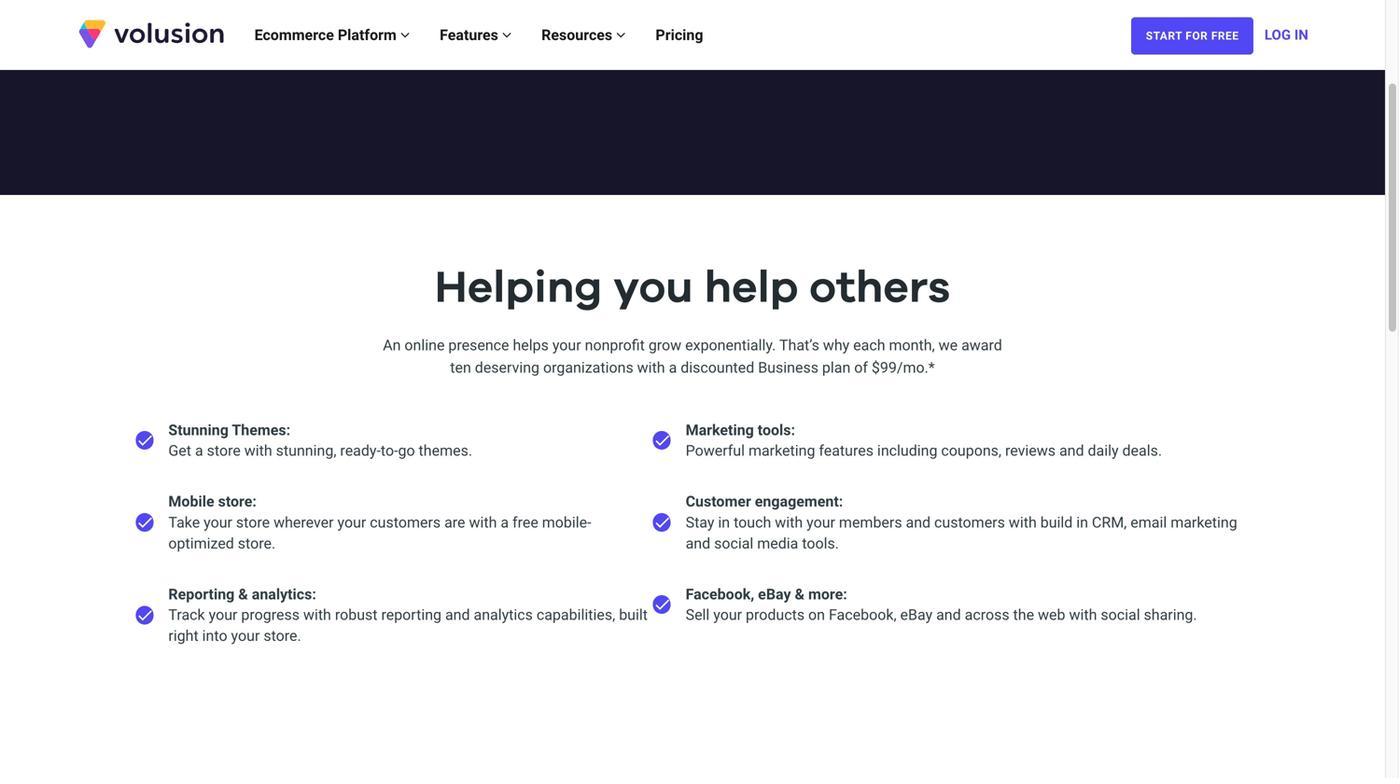 Task type: describe. For each thing, give the bounding box(es) containing it.
features
[[440, 26, 502, 44]]

platform
[[338, 26, 397, 44]]

start for free
[[1147, 29, 1240, 43]]

track
[[168, 607, 205, 624]]

resources
[[542, 26, 616, 44]]

providing online stores to deserving nonprofit organizations
[[415, 39, 971, 58]]

take
[[168, 514, 200, 532]]

your inside an online presence helps your nonprofit grow exponentially. that's why each month, we award ten deserving organizations with a discounted business plan of $99/mo.*
[[553, 336, 581, 354]]

reporting
[[168, 586, 235, 604]]

for
[[1186, 29, 1209, 43]]

log in link
[[1265, 7, 1309, 63]]

ecommerce
[[255, 26, 334, 44]]

business
[[759, 359, 819, 377]]

an
[[383, 336, 401, 354]]

themes:
[[232, 421, 291, 439]]

done for get a store with stunning, ready-to-go themes.
[[136, 432, 154, 450]]

more:
[[809, 586, 848, 604]]

facebook, ebay & more: sell your products on facebook, ebay and across the web with social sharing.
[[686, 586, 1198, 624]]

free
[[513, 514, 539, 532]]

optimized
[[168, 535, 234, 553]]

start
[[1147, 29, 1183, 43]]

mobile
[[168, 493, 214, 511]]

built
[[619, 607, 648, 624]]

to-
[[381, 442, 398, 460]]

providing
[[415, 39, 502, 58]]

features link
[[425, 7, 527, 63]]

presence
[[449, 336, 509, 354]]

crm,
[[1093, 514, 1127, 532]]

organizations
[[845, 39, 971, 58]]

with inside facebook, ebay & more: sell your products on facebook, ebay and across the web with social sharing.
[[1070, 607, 1098, 624]]

that's
[[780, 336, 820, 354]]

your up into on the bottom of page
[[209, 607, 238, 624]]

powerful
[[686, 442, 745, 460]]

others
[[810, 267, 951, 311]]

organizations
[[543, 359, 634, 377]]

mobile store: take your store wherever your customers are with a free mobile- optimized store.
[[168, 493, 592, 553]]

helps
[[513, 336, 549, 354]]

online
[[405, 336, 445, 354]]

wherever
[[274, 514, 334, 532]]

1 vertical spatial facebook,
[[829, 607, 897, 624]]

exponentially.
[[686, 336, 776, 354]]

angle down image for resources
[[616, 28, 626, 42]]

a inside mobile store: take your store wherever your customers are with a free mobile- optimized store.
[[501, 514, 509, 532]]

deserving
[[475, 359, 540, 377]]

award
[[962, 336, 1003, 354]]

with inside "stunning themes: get a store with stunning, ready-to-go themes."
[[244, 442, 272, 460]]

your right wherever
[[338, 514, 366, 532]]

members
[[839, 514, 903, 532]]

with down the engagement:
[[775, 514, 803, 532]]

reporting & analytics: track your progress with robust reporting and analytics capabilities, built right into your store.
[[168, 586, 648, 645]]

pricing
[[656, 26, 704, 44]]

go
[[398, 442, 415, 460]]

capabilities,
[[537, 607, 616, 624]]

build
[[1041, 514, 1073, 532]]

nonprofit
[[753, 39, 840, 58]]

in
[[1295, 27, 1309, 43]]

your inside facebook, ebay & more: sell your products on facebook, ebay and across the web with social sharing.
[[714, 607, 743, 624]]

we
[[939, 336, 958, 354]]

and inside reporting & analytics: track your progress with robust reporting and analytics capabilities, built right into your store.
[[445, 607, 470, 624]]

with left build
[[1009, 514, 1037, 532]]

on
[[809, 607, 826, 624]]

store for store:
[[236, 514, 270, 532]]

across
[[965, 607, 1010, 624]]

to
[[634, 39, 652, 58]]

store. inside mobile store: take your store wherever your customers are with a free mobile- optimized store.
[[238, 535, 276, 553]]

0 vertical spatial facebook,
[[686, 586, 755, 604]]

marketing inside the customer engagement: stay in touch with your members and customers with build in crm, email marketing and social media tools.
[[1171, 514, 1238, 532]]

your up optimized
[[204, 514, 233, 532]]

customer engagement: stay in touch with your members and customers with build in crm, email marketing and social media tools.
[[686, 493, 1238, 553]]

and down stay
[[686, 535, 711, 553]]

including
[[878, 442, 938, 460]]

resources link
[[527, 7, 641, 63]]

with inside an online presence helps your nonprofit grow exponentially. that's why each month, we award ten deserving organizations with a discounted business plan of $99/mo.*
[[638, 359, 665, 377]]

social inside the customer engagement: stay in touch with your members and customers with build in crm, email marketing and social media tools.
[[715, 535, 754, 553]]

2 in from the left
[[1077, 514, 1089, 532]]

help
[[705, 267, 799, 311]]

free
[[1212, 29, 1240, 43]]

analytics
[[474, 607, 533, 624]]

your inside the customer engagement: stay in touch with your members and customers with build in crm, email marketing and social media tools.
[[807, 514, 836, 532]]

engagement:
[[755, 493, 844, 511]]

done for stay in touch with your members and customers with build in crm, email marketing and social media tools.
[[653, 514, 672, 532]]



Task type: vqa. For each thing, say whether or not it's contained in the screenshot.
functionality. on the bottom right of the page
no



Task type: locate. For each thing, give the bounding box(es) containing it.
1 horizontal spatial in
[[1077, 514, 1089, 532]]

discounted
[[681, 359, 755, 377]]

ebay
[[758, 586, 791, 604], [901, 607, 933, 624]]

social down touch
[[715, 535, 754, 553]]

reporting
[[381, 607, 442, 624]]

with right are
[[469, 514, 497, 532]]

angle down image
[[502, 28, 512, 42]]

plan
[[823, 359, 851, 377]]

0 horizontal spatial &
[[238, 586, 248, 604]]

stunning,
[[276, 442, 337, 460]]

web
[[1038, 607, 1066, 624]]

and left "across"
[[937, 607, 962, 624]]

store inside "stunning themes: get a store with stunning, ready-to-go themes."
[[207, 442, 241, 460]]

& inside reporting & analytics: track your progress with robust reporting and analytics capabilities, built right into your store.
[[238, 586, 248, 604]]

done left track
[[136, 606, 154, 625]]

stay
[[686, 514, 715, 532]]

right
[[168, 628, 199, 645]]

0 horizontal spatial ebay
[[758, 586, 791, 604]]

& inside facebook, ebay & more: sell your products on facebook, ebay and across the web with social sharing.
[[795, 586, 805, 604]]

email
[[1131, 514, 1168, 532]]

customers down coupons,
[[935, 514, 1006, 532]]

coupons,
[[942, 442, 1002, 460]]

1 customers from the left
[[370, 514, 441, 532]]

done for take your store wherever your customers are with a free mobile- optimized store.
[[136, 514, 154, 532]]

log
[[1265, 27, 1292, 43]]

1 vertical spatial store.
[[264, 628, 301, 645]]

$99/mo.*
[[872, 359, 935, 377]]

0 vertical spatial social
[[715, 535, 754, 553]]

your up organizations
[[553, 336, 581, 354]]

done left powerful
[[653, 432, 672, 450]]

1 angle down image from the left
[[400, 28, 410, 42]]

stores
[[571, 39, 629, 58]]

social left sharing.
[[1101, 607, 1141, 624]]

media
[[758, 535, 799, 553]]

into
[[202, 628, 227, 645]]

&
[[238, 586, 248, 604], [795, 586, 805, 604]]

store. inside reporting & analytics: track your progress with robust reporting and analytics capabilities, built right into your store.
[[264, 628, 301, 645]]

2 angle down image from the left
[[616, 28, 626, 42]]

with down grow
[[638, 359, 665, 377]]

with right 'web'
[[1070, 607, 1098, 624]]

ecommerce platform link
[[240, 7, 425, 63]]

the
[[1014, 607, 1035, 624]]

touch
[[734, 514, 772, 532]]

in down customer
[[719, 514, 730, 532]]

1 horizontal spatial &
[[795, 586, 805, 604]]

1 in from the left
[[719, 514, 730, 532]]

angle down image left to
[[616, 28, 626, 42]]

online
[[507, 39, 567, 58]]

social inside facebook, ebay & more: sell your products on facebook, ebay and across the web with social sharing.
[[1101, 607, 1141, 624]]

& up 'progress'
[[238, 586, 248, 604]]

0 horizontal spatial customers
[[370, 514, 441, 532]]

1 & from the left
[[238, 586, 248, 604]]

of
[[855, 359, 868, 377]]

customers left are
[[370, 514, 441, 532]]

store. down store:
[[238, 535, 276, 553]]

angle down image inside ecommerce platform link
[[400, 28, 410, 42]]

products
[[746, 607, 805, 624]]

grow
[[649, 336, 682, 354]]

deserving
[[657, 39, 749, 58]]

store.
[[238, 535, 276, 553], [264, 628, 301, 645]]

and left analytics
[[445, 607, 470, 624]]

done
[[136, 432, 154, 450], [653, 432, 672, 450], [136, 514, 154, 532], [653, 514, 672, 532], [653, 596, 672, 615], [136, 606, 154, 625]]

angle down image
[[400, 28, 410, 42], [616, 28, 626, 42]]

0 horizontal spatial marketing
[[749, 442, 816, 460]]

store down store:
[[236, 514, 270, 532]]

1 horizontal spatial facebook,
[[829, 607, 897, 624]]

your right sell
[[714, 607, 743, 624]]

marketing tools: powerful marketing features including coupons, reviews and daily deals.
[[686, 421, 1163, 460]]

stunning
[[168, 421, 229, 439]]

analytics:
[[252, 586, 316, 604]]

done left get
[[136, 432, 154, 450]]

reviews
[[1006, 442, 1056, 460]]

mobile-
[[542, 514, 592, 532]]

done for sell your products on facebook, ebay and across the web with social sharing.
[[653, 596, 672, 615]]

1 horizontal spatial angle down image
[[616, 28, 626, 42]]

1 horizontal spatial ebay
[[901, 607, 933, 624]]

themes.
[[419, 442, 473, 460]]

marketing
[[749, 442, 816, 460], [1171, 514, 1238, 532]]

0 horizontal spatial facebook,
[[686, 586, 755, 604]]

ten
[[450, 359, 471, 377]]

each
[[854, 336, 886, 354]]

1 horizontal spatial a
[[501, 514, 509, 532]]

helping you help others
[[435, 267, 951, 311]]

social
[[715, 535, 754, 553], [1101, 607, 1141, 624]]

angle down image right platform
[[400, 28, 410, 42]]

done for powerful marketing features including coupons, reviews and daily deals.
[[653, 432, 672, 450]]

store. down 'progress'
[[264, 628, 301, 645]]

marketing down tools:
[[749, 442, 816, 460]]

1 horizontal spatial social
[[1101, 607, 1141, 624]]

and inside facebook, ebay & more: sell your products on facebook, ebay and across the web with social sharing.
[[937, 607, 962, 624]]

get
[[168, 442, 191, 460]]

ebay up products
[[758, 586, 791, 604]]

facebook,
[[686, 586, 755, 604], [829, 607, 897, 624]]

store
[[207, 442, 241, 460], [236, 514, 270, 532]]

0 horizontal spatial a
[[195, 442, 203, 460]]

customers inside mobile store: take your store wherever your customers are with a free mobile- optimized store.
[[370, 514, 441, 532]]

your right into on the bottom of page
[[231, 628, 260, 645]]

marketing
[[686, 421, 754, 439]]

& left more: at the bottom
[[795, 586, 805, 604]]

pricing link
[[641, 7, 719, 63]]

features
[[819, 442, 874, 460]]

store for themes:
[[207, 442, 241, 460]]

marketing right email
[[1171, 514, 1238, 532]]

store down stunning on the bottom of page
[[207, 442, 241, 460]]

a right get
[[195, 442, 203, 460]]

you
[[614, 267, 694, 311]]

0 vertical spatial store
[[207, 442, 241, 460]]

marketing inside marketing tools: powerful marketing features including coupons, reviews and daily deals.
[[749, 442, 816, 460]]

0 vertical spatial marketing
[[749, 442, 816, 460]]

1 vertical spatial social
[[1101, 607, 1141, 624]]

and right members
[[906, 514, 931, 532]]

in right build
[[1077, 514, 1089, 532]]

done right built
[[653, 596, 672, 615]]

2 horizontal spatial a
[[669, 359, 677, 377]]

month,
[[890, 336, 935, 354]]

and left daily on the bottom of page
[[1060, 442, 1085, 460]]

and inside marketing tools: powerful marketing features including coupons, reviews and daily deals.
[[1060, 442, 1085, 460]]

a down grow
[[669, 359, 677, 377]]

done for track your progress with robust reporting and analytics capabilities, built right into your store.
[[136, 606, 154, 625]]

customer
[[686, 493, 752, 511]]

1 vertical spatial marketing
[[1171, 514, 1238, 532]]

0 vertical spatial ebay
[[758, 586, 791, 604]]

1 vertical spatial ebay
[[901, 607, 933, 624]]

2 vertical spatial a
[[501, 514, 509, 532]]

with inside reporting & analytics: track your progress with robust reporting and analytics capabilities, built right into your store.
[[303, 607, 331, 624]]

sharing.
[[1145, 607, 1198, 624]]

a inside "stunning themes: get a store with stunning, ready-to-go themes."
[[195, 442, 203, 460]]

are
[[445, 514, 466, 532]]

1 horizontal spatial marketing
[[1171, 514, 1238, 532]]

facebook, up sell
[[686, 586, 755, 604]]

0 horizontal spatial social
[[715, 535, 754, 553]]

done left take
[[136, 514, 154, 532]]

1 vertical spatial store
[[236, 514, 270, 532]]

in
[[719, 514, 730, 532], [1077, 514, 1089, 532]]

0 horizontal spatial in
[[719, 514, 730, 532]]

a inside an online presence helps your nonprofit grow exponentially. that's why each month, we award ten deserving organizations with a discounted business plan of $99/mo.*
[[669, 359, 677, 377]]

log in
[[1265, 27, 1309, 43]]

0 horizontal spatial angle down image
[[400, 28, 410, 42]]

tools.
[[803, 535, 840, 553]]

with left robust
[[303, 607, 331, 624]]

store inside mobile store: take your store wherever your customers are with a free mobile- optimized store.
[[236, 514, 270, 532]]

2 & from the left
[[795, 586, 805, 604]]

0 vertical spatial a
[[669, 359, 677, 377]]

angle down image inside resources link
[[616, 28, 626, 42]]

angle down image for ecommerce platform
[[400, 28, 410, 42]]

helping
[[435, 267, 603, 311]]

facebook, down more: at the bottom
[[829, 607, 897, 624]]

0 vertical spatial store.
[[238, 535, 276, 553]]

ebay left "across"
[[901, 607, 933, 624]]

start for free link
[[1132, 17, 1254, 55]]

ecommerce platform
[[255, 26, 400, 44]]

done left stay
[[653, 514, 672, 532]]

1 horizontal spatial customers
[[935, 514, 1006, 532]]

and
[[1060, 442, 1085, 460], [906, 514, 931, 532], [686, 535, 711, 553], [445, 607, 470, 624], [937, 607, 962, 624]]

deals.
[[1123, 442, 1163, 460]]

tools:
[[758, 421, 796, 439]]

a left "free"
[[501, 514, 509, 532]]

volusion logo image
[[77, 18, 226, 50]]

your up tools.
[[807, 514, 836, 532]]

2 customers from the left
[[935, 514, 1006, 532]]

daily
[[1088, 442, 1119, 460]]

sell
[[686, 607, 710, 624]]

ready-
[[340, 442, 381, 460]]

1 vertical spatial a
[[195, 442, 203, 460]]

customers inside the customer engagement: stay in touch with your members and customers with build in crm, email marketing and social media tools.
[[935, 514, 1006, 532]]

an online presence helps your nonprofit grow exponentially. that's why each month, we award ten deserving organizations with a discounted business plan of $99/mo.*
[[383, 336, 1003, 377]]

store:
[[218, 493, 257, 511]]

with down themes:
[[244, 442, 272, 460]]

robust
[[335, 607, 378, 624]]

with inside mobile store: take your store wherever your customers are with a free mobile- optimized store.
[[469, 514, 497, 532]]



